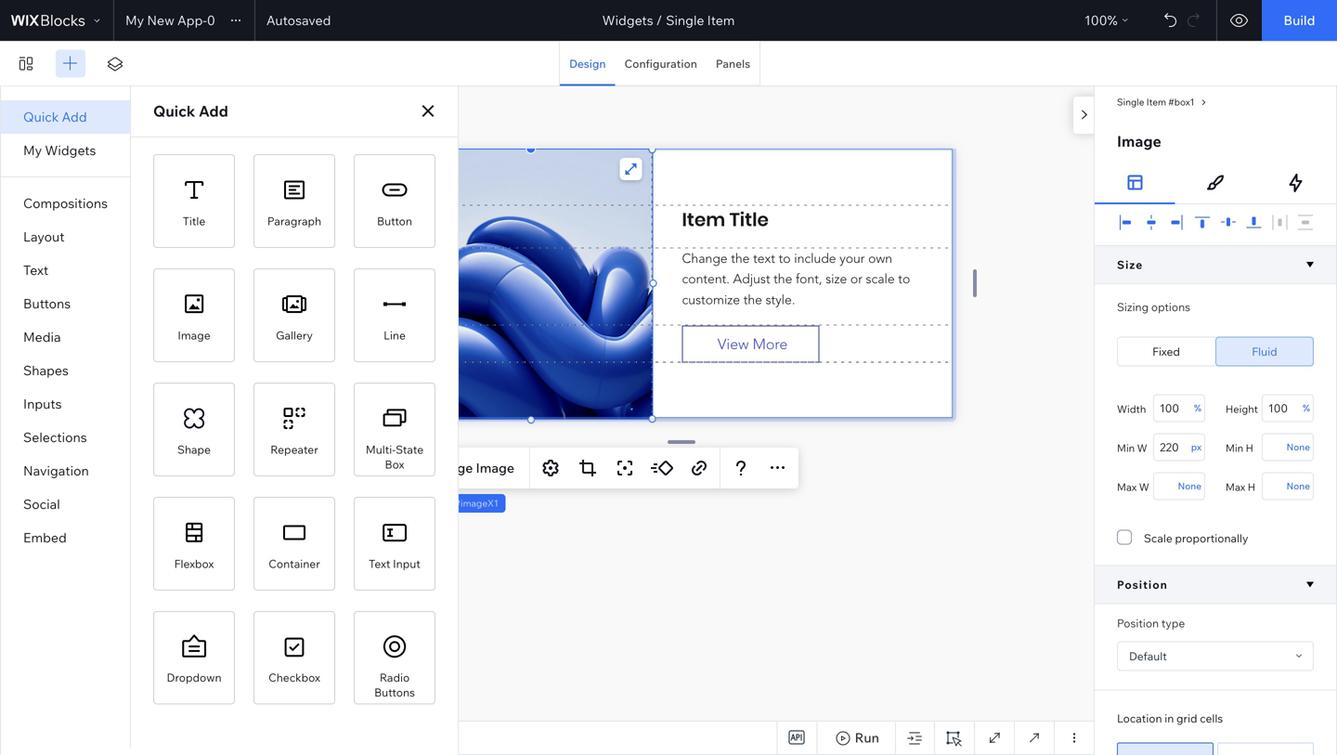 Task type: vqa. For each thing, say whether or not it's contained in the screenshot.
the
no



Task type: locate. For each thing, give the bounding box(es) containing it.
single item #box1
[[1118, 96, 1195, 108]]

0
[[207, 12, 215, 28]]

1 horizontal spatial add
[[199, 102, 228, 120]]

radio
[[380, 671, 410, 685]]

1 horizontal spatial my
[[125, 12, 144, 28]]

% up single item #box1
[[1108, 12, 1118, 28]]

min
[[1118, 442, 1135, 455], [1226, 442, 1244, 455]]

none right max h
[[1287, 480, 1311, 492]]

1 vertical spatial text
[[369, 557, 391, 571]]

0 horizontal spatial my
[[23, 142, 42, 158]]

min w
[[1118, 442, 1148, 455]]

max down the min w
[[1118, 481, 1137, 494]]

2 horizontal spatial %
[[1303, 402, 1311, 414]]

h down min h on the right
[[1248, 481, 1256, 494]]

0 vertical spatial position
[[1118, 578, 1168, 592]]

title
[[183, 214, 206, 228]]

my new app-0 button
[[125, 9, 247, 32]]

none down px
[[1179, 480, 1202, 492]]

media
[[23, 329, 61, 345]]

add up my widgets
[[62, 109, 87, 125]]

none for min h
[[1287, 441, 1311, 453]]

shape
[[177, 443, 211, 457]]

1 horizontal spatial single
[[1118, 96, 1145, 108]]

text left input
[[369, 557, 391, 571]]

w for min w
[[1138, 442, 1148, 455]]

none
[[1287, 441, 1311, 453], [1179, 480, 1202, 492], [1287, 480, 1311, 492]]

text down layout
[[23, 262, 48, 278]]

none for max h
[[1287, 480, 1311, 492]]

100 %
[[1085, 12, 1118, 28]]

options
[[1152, 300, 1191, 314]]

quick up my widgets
[[23, 109, 59, 125]]

0 vertical spatial buttons
[[23, 295, 71, 312]]

% up px
[[1195, 402, 1202, 414]]

checkbox
[[269, 671, 320, 685]]

1 horizontal spatial max
[[1226, 481, 1246, 494]]

0 vertical spatial w
[[1138, 442, 1148, 455]]

input
[[393, 557, 421, 571]]

my up compositions
[[23, 142, 42, 158]]

h
[[1246, 442, 1254, 455], [1248, 481, 1256, 494]]

1 horizontal spatial widgets
[[602, 12, 654, 28]]

0 horizontal spatial buttons
[[23, 295, 71, 312]]

item
[[708, 12, 735, 28], [1147, 96, 1167, 108]]

w down the min w
[[1140, 481, 1150, 494]]

1 vertical spatial buttons
[[374, 686, 415, 700]]

w up max w
[[1138, 442, 1148, 455]]

type
[[1162, 616, 1186, 630]]

button
[[377, 214, 412, 228]]

0 horizontal spatial max
[[1118, 481, 1137, 494]]

max
[[1118, 481, 1137, 494], [1226, 481, 1246, 494]]

box
[[385, 458, 405, 471]]

#imagex1
[[455, 497, 499, 509]]

1 horizontal spatial quick
[[153, 102, 195, 120]]

change image
[[425, 460, 515, 476]]

quick add
[[153, 102, 228, 120], [23, 109, 87, 125]]

2 max from the left
[[1226, 481, 1246, 494]]

0 horizontal spatial quick add
[[23, 109, 87, 125]]

item left #box1
[[1147, 96, 1167, 108]]

repeater
[[271, 443, 318, 457]]

#box1
[[1169, 96, 1195, 108]]

min right px
[[1226, 442, 1244, 455]]

0 vertical spatial h
[[1246, 442, 1254, 455]]

text
[[23, 262, 48, 278], [369, 557, 391, 571]]

run button
[[817, 722, 896, 754]]

my left new
[[125, 12, 144, 28]]

0 horizontal spatial min
[[1118, 442, 1135, 455]]

sizing
[[1118, 300, 1149, 314]]

fixed
[[1153, 345, 1181, 359]]

0 horizontal spatial widgets
[[45, 142, 96, 158]]

buttons
[[23, 295, 71, 312], [374, 686, 415, 700]]

% right height
[[1303, 402, 1311, 414]]

None text field
[[1154, 394, 1206, 422], [1154, 433, 1206, 461], [1154, 394, 1206, 422], [1154, 433, 1206, 461]]

add
[[199, 102, 228, 120], [62, 109, 87, 125]]

widgets
[[602, 12, 654, 28], [45, 142, 96, 158]]

1 horizontal spatial min
[[1226, 442, 1244, 455]]

2 position from the top
[[1118, 616, 1159, 630]]

min down width
[[1118, 442, 1135, 455]]

single
[[666, 12, 705, 28], [1118, 96, 1145, 108]]

0 vertical spatial text
[[23, 262, 48, 278]]

size
[[1118, 258, 1144, 272]]

dropdown
[[167, 671, 222, 685]]

proportionally
[[1176, 531, 1249, 545]]

my new app-0
[[125, 12, 215, 28]]

% for height
[[1303, 402, 1311, 414]]

1 vertical spatial h
[[1248, 481, 1256, 494]]

widgets left /
[[602, 12, 654, 28]]

h down height
[[1246, 442, 1254, 455]]

scale proportionally
[[1144, 531, 1249, 545]]

1 vertical spatial w
[[1140, 481, 1150, 494]]

0 horizontal spatial item
[[708, 12, 735, 28]]

None text field
[[1262, 394, 1315, 422], [1262, 433, 1315, 461], [1154, 472, 1206, 500], [1262, 472, 1315, 500], [1262, 394, 1315, 422], [1262, 433, 1315, 461], [1154, 472, 1206, 500], [1262, 472, 1315, 500]]

position for position type
[[1118, 616, 1159, 630]]

text for text input
[[369, 557, 391, 571]]

0 vertical spatial widgets
[[602, 12, 654, 28]]

w for max w
[[1140, 481, 1150, 494]]

max for max h
[[1226, 481, 1246, 494]]

location
[[1118, 712, 1163, 726]]

my inside button
[[125, 12, 144, 28]]

add down 0
[[199, 102, 228, 120]]

quick down the my new app-0
[[153, 102, 195, 120]]

position
[[1118, 578, 1168, 592], [1118, 616, 1159, 630]]

1 horizontal spatial text
[[369, 557, 391, 571]]

paragraph
[[267, 214, 322, 228]]

multi-state box
[[366, 443, 424, 471]]

1 vertical spatial single
[[1118, 96, 1145, 108]]

item up panels
[[708, 12, 735, 28]]

flexbox
[[174, 557, 214, 571]]

compositions
[[23, 195, 108, 211]]

1 min from the left
[[1118, 442, 1135, 455]]

0 horizontal spatial text
[[23, 262, 48, 278]]

quick add up my widgets
[[23, 109, 87, 125]]

0 vertical spatial my
[[125, 12, 144, 28]]

buttons up media
[[23, 295, 71, 312]]

change
[[425, 460, 473, 476]]

max h
[[1226, 481, 1256, 494]]

1 horizontal spatial quick add
[[153, 102, 228, 120]]

1 max from the left
[[1118, 481, 1137, 494]]

0 horizontal spatial single
[[666, 12, 705, 28]]

min for min w
[[1118, 442, 1135, 455]]

gallery
[[276, 328, 313, 342]]

selections
[[23, 429, 87, 445]]

1 vertical spatial my
[[23, 142, 42, 158]]

build button
[[1262, 0, 1338, 41]]

2 min from the left
[[1226, 442, 1244, 455]]

state
[[396, 443, 424, 457]]

1 vertical spatial position
[[1118, 616, 1159, 630]]

position up position type
[[1118, 578, 1168, 592]]

1 horizontal spatial item
[[1147, 96, 1167, 108]]

single right /
[[666, 12, 705, 28]]

widgets up compositions
[[45, 142, 96, 158]]

position up default
[[1118, 616, 1159, 630]]

position for position
[[1118, 578, 1168, 592]]

quick add down my new app-0 button
[[153, 102, 228, 120]]

1 horizontal spatial %
[[1195, 402, 1202, 414]]

0 vertical spatial single
[[666, 12, 705, 28]]

line
[[384, 328, 406, 342]]

quick
[[153, 102, 195, 120], [23, 109, 59, 125]]

default
[[1130, 649, 1168, 663]]

single left #box1
[[1118, 96, 1145, 108]]

w
[[1138, 442, 1148, 455], [1140, 481, 1150, 494]]

1 vertical spatial item
[[1147, 96, 1167, 108]]

buttons down radio
[[374, 686, 415, 700]]

none right min h on the right
[[1287, 441, 1311, 453]]

min h
[[1226, 442, 1254, 455]]

0 vertical spatial item
[[708, 12, 735, 28]]

1 position from the top
[[1118, 578, 1168, 592]]

%
[[1108, 12, 1118, 28], [1195, 402, 1202, 414], [1303, 402, 1311, 414]]

my
[[125, 12, 144, 28], [23, 142, 42, 158]]

max down min h on the right
[[1226, 481, 1246, 494]]

image
[[1118, 132, 1162, 150], [178, 328, 211, 342], [476, 460, 515, 476], [425, 497, 453, 509]]

0 horizontal spatial %
[[1108, 12, 1118, 28]]



Task type: describe. For each thing, give the bounding box(es) containing it.
px
[[1192, 441, 1202, 453]]

my for my new app-0
[[125, 12, 144, 28]]

position type
[[1118, 616, 1186, 630]]

% for width
[[1195, 402, 1202, 414]]

1 horizontal spatial buttons
[[374, 686, 415, 700]]

configuration
[[625, 57, 698, 71]]

my for my widgets
[[23, 142, 42, 158]]

navigation
[[23, 463, 89, 479]]

widgets / single item
[[602, 12, 735, 28]]

text input
[[369, 557, 421, 571]]

h for min h
[[1246, 442, 1254, 455]]

none for max w
[[1179, 480, 1202, 492]]

new
[[147, 12, 174, 28]]

panels
[[716, 57, 751, 71]]

design
[[570, 57, 606, 71]]

grid
[[1177, 712, 1198, 726]]

min for min h
[[1226, 442, 1244, 455]]

fluid
[[1253, 345, 1278, 359]]

0 horizontal spatial quick
[[23, 109, 59, 125]]

width
[[1118, 403, 1147, 416]]

radio buttons
[[374, 671, 415, 700]]

in
[[1165, 712, 1175, 726]]

container
[[269, 557, 320, 571]]

max w
[[1118, 481, 1150, 494]]

autosaved
[[266, 12, 331, 28]]

/
[[657, 12, 663, 28]]

shapes
[[23, 362, 69, 379]]

max for max w
[[1118, 481, 1137, 494]]

multi-
[[366, 443, 396, 457]]

location in grid cells
[[1118, 712, 1224, 726]]

social
[[23, 496, 60, 512]]

build
[[1284, 12, 1316, 28]]

100
[[1085, 12, 1108, 28]]

image #imagex1
[[425, 497, 499, 509]]

cells
[[1200, 712, 1224, 726]]

app-
[[177, 12, 207, 28]]

h for max h
[[1248, 481, 1256, 494]]

layout
[[23, 229, 65, 245]]

scale
[[1144, 531, 1173, 545]]

run
[[855, 730, 880, 746]]

height
[[1226, 403, 1259, 416]]

text for text
[[23, 262, 48, 278]]

sizing options
[[1118, 300, 1191, 314]]

my widgets
[[23, 142, 96, 158]]

inputs
[[23, 396, 62, 412]]

0 horizontal spatial add
[[62, 109, 87, 125]]

1 vertical spatial widgets
[[45, 142, 96, 158]]

embed
[[23, 530, 67, 546]]



